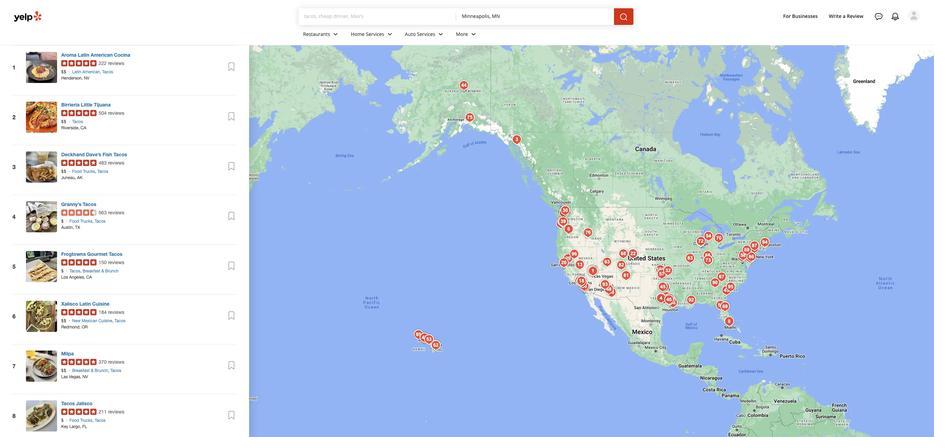 Task type: vqa. For each thing, say whether or not it's contained in the screenshot.
Fast-responding "Button"
no



Task type: locate. For each thing, give the bounding box(es) containing it.
5.0 star rating image down deckhand
[[61, 160, 97, 166]]

3 5.0 star rating image from the top
[[61, 160, 97, 166]]

nv right vegas,
[[83, 375, 88, 380]]

latin up henderson, nv
[[72, 69, 81, 74]]

2 vertical spatial food trucks , tacos
[[69, 418, 106, 423]]

5.0 star rating image up the new at the left bottom
[[61, 309, 97, 316]]

more link
[[451, 25, 483, 45]]

cuisine for latin
[[92, 301, 109, 307]]

1   text field from the left
[[304, 13, 451, 20]]

nv
[[84, 76, 89, 80], [83, 375, 88, 380]]

4.5 star rating image
[[61, 210, 97, 216]]

juneau,
[[61, 175, 76, 180]]

frogtowns gourmet tacos link
[[61, 251, 122, 257]]

trucks for 4
[[80, 219, 92, 224]]

for businesses
[[784, 13, 818, 19]]

24 chevron down v2 image for home services
[[386, 30, 394, 38]]

1 vertical spatial food trucks link
[[69, 219, 92, 224]]

4
[[12, 214, 16, 220]]

$$ up riverside,
[[61, 119, 67, 124]]

tx
[[75, 225, 80, 230]]

$$ for 2
[[61, 119, 67, 124]]

24 chevron down v2 image inside more link
[[470, 30, 478, 38]]

tacos link for 1
[[102, 69, 113, 74]]

1 services from the left
[[366, 31, 384, 37]]

0 vertical spatial cuisine
[[92, 301, 109, 307]]

2 5.0 star rating image from the top
[[61, 110, 97, 116]]

reviews right 563
[[108, 210, 124, 216]]

food trucks , tacos for 3
[[72, 169, 108, 174]]

24 chevron down v2 image
[[386, 30, 394, 38], [437, 30, 445, 38], [470, 30, 478, 38]]

5.0 star rating image
[[61, 60, 97, 66], [61, 110, 97, 116], [61, 160, 97, 166], [61, 259, 97, 266], [61, 309, 97, 316], [61, 359, 97, 365], [61, 409, 97, 415]]

aroma latin american cocina
[[61, 52, 130, 58]]

2 vertical spatial food trucks link
[[69, 418, 92, 423]]

reviews right 150
[[108, 260, 124, 265]]

, down 370 reviews
[[108, 369, 109, 373]]

new mexican cuisine link
[[72, 319, 112, 324]]

  text field for address, neighborhood, city, state or zip text field
[[462, 13, 609, 20]]

reviews right the "184" in the bottom left of the page
[[108, 310, 124, 315]]

ca right riverside,
[[81, 125, 86, 130]]

5
[[12, 263, 16, 270]]

reviews right 211
[[108, 409, 124, 415]]

write a review link
[[827, 10, 867, 22]]

deckhand dave's fish tacos
[[61, 151, 127, 157]]

24 chevron down v2 image
[[332, 30, 340, 38]]

0 vertical spatial &
[[101, 269, 104, 274]]

1 vertical spatial food
[[69, 219, 79, 224]]

5 reviews from the top
[[108, 260, 124, 265]]

$
[[61, 219, 64, 224], [61, 269, 64, 274], [61, 418, 64, 423]]

tacos link for 3
[[97, 169, 108, 174]]

tacos link for 6
[[115, 319, 125, 324]]

1 horizontal spatial services
[[417, 31, 435, 37]]

breakfast down 150
[[83, 269, 100, 274]]

1 vertical spatial $
[[61, 269, 64, 274]]

american up "222" at the top left of page
[[91, 52, 113, 58]]

5 $$ from the top
[[61, 369, 67, 373]]

frogtowns
[[61, 251, 86, 257]]

latin right xalisco
[[79, 301, 91, 307]]

brunch down "150 reviews"
[[105, 269, 119, 274]]

24 chevron down v2 image left auto
[[386, 30, 394, 38]]

$$ for 3
[[61, 169, 67, 174]]

6 5.0 star rating image from the top
[[61, 359, 97, 365]]

2 $$ from the top
[[61, 119, 67, 124]]

reviews for 4
[[108, 210, 124, 216]]

5.0 star rating image down frogtowns
[[61, 259, 97, 266]]

reviews down fish
[[108, 160, 124, 166]]

notifications image
[[892, 12, 900, 21], [892, 12, 900, 21]]

7 5.0 star rating image from the top
[[61, 409, 97, 415]]

5.0 star rating image down tacos jalisco link
[[61, 409, 97, 415]]

birrieria little tijuana
[[61, 102, 111, 108]]

2 vertical spatial latin
[[79, 301, 91, 307]]

0 horizontal spatial services
[[366, 31, 384, 37]]

150
[[99, 260, 107, 265]]

food trucks link up ak
[[72, 169, 95, 174]]

5.0 star rating image up latin american link
[[61, 60, 97, 66]]

tacos link down 184 reviews
[[115, 319, 125, 324]]

latin american , tacos
[[72, 69, 113, 74]]

tacos
[[102, 69, 113, 74], [72, 119, 83, 124], [114, 151, 127, 157], [97, 169, 108, 174], [83, 201, 96, 207], [95, 219, 106, 224], [109, 251, 122, 257], [69, 269, 80, 274], [115, 319, 125, 324], [110, 369, 121, 373], [61, 401, 75, 407], [95, 418, 106, 423]]

1 $ from the top
[[61, 219, 64, 224]]

1 5.0 star rating image from the top
[[61, 60, 97, 66]]

5.0 star rating image for 2
[[61, 110, 97, 116]]

latin right aroma
[[78, 52, 89, 58]]

cuisine up the "184" in the bottom left of the page
[[92, 301, 109, 307]]

reviews for 8
[[108, 409, 124, 415]]

1 vertical spatial cuisine
[[99, 319, 112, 324]]

cuisine down the "184" in the bottom left of the page
[[99, 319, 112, 324]]

0 vertical spatial trucks
[[83, 169, 95, 174]]

businesses
[[793, 13, 818, 19]]

24 chevron down v2 image right auto services at the left of the page
[[437, 30, 445, 38]]

ak
[[77, 175, 83, 180]]

7
[[12, 363, 16, 370]]

1 horizontal spatial   text field
[[462, 13, 609, 20]]

, down 184 reviews
[[112, 319, 113, 324]]

5.0 star rating image for 7
[[61, 359, 97, 365]]

auto services link
[[400, 25, 451, 45]]

0 horizontal spatial   text field
[[304, 13, 451, 20]]

$$ up henderson, at the top of page
[[61, 69, 67, 74]]

1 vertical spatial food trucks , tacos
[[69, 219, 106, 224]]

2 vertical spatial trucks
[[80, 418, 92, 423]]

222 reviews
[[99, 60, 124, 66]]

5.0 star rating image down milpa link
[[61, 359, 97, 365]]

trucks down 4.5 star rating "image"
[[80, 219, 92, 224]]

5.0 star rating image for 5
[[61, 259, 97, 266]]

5.0 star rating image down birrieria little tijuana
[[61, 110, 97, 116]]

maria w. image
[[908, 9, 921, 22]]

&
[[101, 269, 104, 274], [91, 369, 94, 373]]

1 24 chevron down v2 image from the left
[[386, 30, 394, 38]]

4 reviews from the top
[[108, 210, 124, 216]]

juneau, ak
[[61, 175, 83, 180]]

los angeles, ca
[[61, 275, 92, 280]]

food up tx
[[69, 219, 79, 224]]

5.0 star rating image for 1
[[61, 60, 97, 66]]

ca down tacos , breakfast & brunch
[[86, 275, 92, 280]]

reviews for 1
[[108, 60, 124, 66]]

latin for 1
[[78, 52, 89, 58]]

8 reviews from the top
[[108, 409, 124, 415]]

birrieria little tijuana image
[[26, 102, 57, 133]]

breakfast & brunch link down 370 at the bottom left of page
[[72, 369, 108, 373]]

food trucks link
[[72, 169, 95, 174], [69, 219, 92, 224], [69, 418, 92, 423]]

2 reviews from the top
[[108, 110, 124, 116]]

$$ for 1
[[61, 69, 67, 74]]

, up angeles,
[[80, 269, 81, 274]]

483 reviews
[[99, 160, 124, 166]]

food trucks , tacos for 4
[[69, 219, 106, 224]]

0 horizontal spatial 24 chevron down v2 image
[[386, 30, 394, 38]]

breakfast & brunch link
[[83, 269, 119, 274], [72, 369, 108, 373]]

0 vertical spatial food trucks , tacos
[[72, 169, 108, 174]]

0 vertical spatial latin
[[78, 52, 89, 58]]

5 5.0 star rating image from the top
[[61, 309, 97, 316]]

reviews right 370 at the bottom left of page
[[108, 360, 124, 365]]

tacos link
[[102, 69, 113, 74], [72, 119, 83, 124], [97, 169, 108, 174], [95, 219, 106, 224], [69, 269, 80, 274], [115, 319, 125, 324], [110, 369, 121, 373], [95, 418, 106, 423]]

2   text field from the left
[[462, 13, 609, 20]]

2 24 chevron down v2 image from the left
[[437, 30, 445, 38]]

brunch
[[105, 269, 119, 274], [95, 369, 108, 373]]

food up ak
[[72, 169, 82, 174]]

reviews for 7
[[108, 360, 124, 365]]

,
[[100, 69, 101, 74], [95, 169, 96, 174], [92, 219, 94, 224], [80, 269, 81, 274], [112, 319, 113, 324], [108, 369, 109, 373], [92, 418, 94, 423]]

24 chevron down v2 image inside auto services link
[[437, 30, 445, 38]]

cuisine
[[92, 301, 109, 307], [99, 319, 112, 324]]

reviews down cocina
[[108, 60, 124, 66]]

1 reviews from the top
[[108, 60, 124, 66]]

tacos down 483
[[97, 169, 108, 174]]

0 vertical spatial brunch
[[105, 269, 119, 274]]

breakfast & brunch , tacos
[[72, 369, 121, 373]]

aroma latin american cocina image
[[26, 52, 57, 83]]

services
[[366, 31, 384, 37], [417, 31, 435, 37]]

food trucks link up tx
[[69, 219, 92, 224]]

food trucks link for 8
[[69, 418, 92, 423]]

6
[[12, 313, 16, 320]]

2 $ from the top
[[61, 269, 64, 274]]

trucks for 8
[[80, 418, 92, 423]]

or
[[82, 325, 88, 330]]

0 horizontal spatial &
[[91, 369, 94, 373]]

services right home on the top of the page
[[366, 31, 384, 37]]

$ for 5
[[61, 269, 64, 274]]

0 vertical spatial food
[[72, 169, 82, 174]]

4 $$ from the top
[[61, 319, 67, 324]]

granny's tacos link
[[61, 201, 96, 207]]

$$ up redmond,
[[61, 319, 67, 324]]

trucks up fl
[[80, 418, 92, 423]]

write a review
[[829, 13, 864, 19]]

24 chevron down v2 image right more
[[470, 30, 478, 38]]

food trucks , tacos up fl
[[69, 418, 106, 423]]

trucks down 'dave's'
[[83, 169, 95, 174]]

1 horizontal spatial 24 chevron down v2 image
[[437, 30, 445, 38]]

0 vertical spatial breakfast
[[83, 269, 100, 274]]

24 chevron down v2 image inside home services link
[[386, 30, 394, 38]]

cocina
[[114, 52, 130, 58]]

4 5.0 star rating image from the top
[[61, 259, 97, 266]]

food for 8
[[69, 418, 79, 423]]

tacos link down 563
[[95, 219, 106, 224]]

3 24 chevron down v2 image from the left
[[470, 30, 478, 38]]

None search field
[[299, 8, 642, 25]]

3 $$ from the top
[[61, 169, 67, 174]]

6 reviews from the top
[[108, 310, 124, 315]]

brunch down 370 at the bottom left of page
[[95, 369, 108, 373]]

$$ for 7
[[61, 369, 67, 373]]

granny's tacos
[[61, 201, 96, 207]]

breakfast & brunch link down 150
[[83, 269, 119, 274]]

$$
[[61, 69, 67, 74], [61, 119, 67, 124], [61, 169, 67, 174], [61, 319, 67, 324], [61, 369, 67, 373]]

largo,
[[69, 425, 81, 429]]

tacos, cheap dinner, Max's text field
[[304, 13, 451, 20]]

$$ up juneau,
[[61, 169, 67, 174]]

tacos down 211
[[95, 418, 106, 423]]

american down "222" at the top left of page
[[82, 69, 100, 74]]

food trucks link up fl
[[69, 418, 92, 423]]

24 chevron down v2 image for more
[[470, 30, 478, 38]]

0 vertical spatial ca
[[81, 125, 86, 130]]

los
[[61, 275, 68, 280]]

370 reviews
[[99, 360, 124, 365]]

504 reviews
[[99, 110, 124, 116]]

0 vertical spatial food trucks link
[[72, 169, 95, 174]]

2 services from the left
[[417, 31, 435, 37]]

food up key largo, fl
[[69, 418, 79, 423]]

2 horizontal spatial 24 chevron down v2 image
[[470, 30, 478, 38]]

1 horizontal spatial &
[[101, 269, 104, 274]]

3 reviews from the top
[[108, 160, 124, 166]]

0 vertical spatial $
[[61, 219, 64, 224]]

$ up the austin,
[[61, 219, 64, 224]]

granny's
[[61, 201, 81, 207]]

austin,
[[61, 225, 74, 230]]

food trucks , tacos up ak
[[72, 169, 108, 174]]

tacos down 184 reviews
[[115, 319, 125, 324]]

1 $$ from the top
[[61, 69, 67, 74]]

food
[[72, 169, 82, 174], [69, 219, 79, 224], [69, 418, 79, 423]]

  text field for tacos, cheap dinner, max's text field
[[304, 13, 451, 20]]

tacos link down 483
[[97, 169, 108, 174]]

milpa
[[61, 351, 74, 357]]

$ up los
[[61, 269, 64, 274]]

home services link
[[346, 25, 400, 45]]

nv down latin american link
[[84, 76, 89, 80]]

3 $ from the top
[[61, 418, 64, 423]]

1 vertical spatial trucks
[[80, 219, 92, 224]]

fl
[[82, 425, 87, 429]]

tacos up 483 reviews
[[114, 151, 127, 157]]

2 vertical spatial food
[[69, 418, 79, 423]]

reviews right 504
[[108, 110, 124, 116]]

aroma
[[61, 52, 76, 58]]

$$ up las
[[61, 369, 67, 373]]

search image
[[620, 13, 628, 21], [620, 13, 628, 21]]

563 reviews
[[99, 210, 124, 216]]

jalisco
[[76, 401, 92, 407]]

food trucks , tacos up tx
[[69, 219, 106, 224]]

  text field
[[304, 13, 451, 20], [462, 13, 609, 20]]

breakfast up vegas,
[[72, 369, 90, 373]]

tacos link down 211
[[95, 418, 106, 423]]

7 reviews from the top
[[108, 360, 124, 365]]

reviews for 2
[[108, 110, 124, 116]]

2 vertical spatial $
[[61, 418, 64, 423]]

tacos link down 370 reviews
[[110, 369, 121, 373]]

messages image
[[875, 12, 883, 21], [875, 12, 883, 21]]

504
[[99, 110, 107, 116]]

1 vertical spatial brunch
[[95, 369, 108, 373]]

gourmet
[[87, 251, 108, 257]]

breakfast
[[83, 269, 100, 274], [72, 369, 90, 373]]

services right auto
[[417, 31, 435, 37]]

new
[[72, 319, 81, 324]]

$ up key
[[61, 418, 64, 423]]

tacos link down 222 reviews
[[102, 69, 113, 74]]

184
[[99, 310, 107, 315]]



Task type: describe. For each thing, give the bounding box(es) containing it.
1 vertical spatial american
[[82, 69, 100, 74]]

xalisco
[[61, 301, 78, 307]]

milpa image
[[26, 351, 57, 382]]

tacos link up riverside, ca
[[72, 119, 83, 124]]

1
[[12, 64, 16, 71]]

211
[[99, 409, 107, 415]]

restaurants link
[[298, 25, 346, 45]]

services for home services
[[366, 31, 384, 37]]

henderson, nv
[[61, 76, 89, 80]]

0 vertical spatial nv
[[84, 76, 89, 80]]

key largo, fl
[[61, 425, 87, 429]]

write
[[829, 13, 842, 19]]

, down 4.5 star rating "image"
[[92, 219, 94, 224]]

more
[[456, 31, 468, 37]]

birrieria little tijuana link
[[61, 102, 111, 108]]

fish
[[103, 151, 112, 157]]

$$ for 6
[[61, 319, 67, 324]]

deckhand
[[61, 151, 85, 157]]

0 vertical spatial american
[[91, 52, 113, 58]]

tacos jalisco
[[61, 401, 92, 407]]

birrieria
[[61, 102, 80, 108]]

tacos left jalisco
[[61, 401, 75, 407]]

address, neighborhood, city, state or zip text field
[[462, 13, 609, 20]]

tacos down 370 reviews
[[110, 369, 121, 373]]

563
[[99, 210, 107, 216]]

las
[[61, 375, 68, 380]]

granny's tacos image
[[26, 201, 57, 232]]

food trucks link for 4
[[69, 219, 92, 224]]

370
[[99, 360, 107, 365]]

5.0 star rating image for 6
[[61, 309, 97, 316]]

deckhand dave's fish tacos link
[[61, 151, 127, 157]]

aroma latin american cocina link
[[61, 52, 130, 58]]

24 chevron down v2 image for auto services
[[437, 30, 445, 38]]

frogtowns gourmet tacos
[[61, 251, 122, 257]]

little
[[81, 102, 93, 108]]

dave's
[[86, 151, 101, 157]]

8
[[12, 413, 16, 420]]

2
[[12, 114, 16, 120]]

tacos link for 7
[[110, 369, 121, 373]]

1 vertical spatial &
[[91, 369, 94, 373]]

tacos down 563
[[95, 219, 106, 224]]

222
[[99, 60, 107, 66]]

150 reviews
[[99, 260, 124, 265]]

food for 4
[[69, 219, 79, 224]]

deckhand dave's fish tacos image
[[26, 151, 57, 183]]

new mexican cuisine , tacos
[[72, 319, 125, 324]]

henderson,
[[61, 76, 83, 80]]

tacos up los angeles, ca
[[69, 269, 80, 274]]

xalisco latin cuisine image
[[26, 301, 57, 332]]

184 reviews
[[99, 310, 124, 315]]

tacos , breakfast & brunch
[[69, 269, 119, 274]]

tacos up riverside, ca
[[72, 119, 83, 124]]

$ for 4
[[61, 219, 64, 224]]

tijuana
[[94, 102, 111, 108]]

483
[[99, 160, 107, 166]]

cuisine for mexican
[[99, 319, 112, 324]]

1 vertical spatial latin
[[72, 69, 81, 74]]

services for auto services
[[417, 31, 435, 37]]

mexican
[[82, 319, 97, 324]]

0 vertical spatial breakfast & brunch link
[[83, 269, 119, 274]]

reviews for 3
[[108, 160, 124, 166]]

tacos up "150 reviews"
[[109, 251, 122, 257]]

, down "222" at the top left of page
[[100, 69, 101, 74]]

211 reviews
[[99, 409, 124, 415]]

auto services
[[405, 31, 435, 37]]

key
[[61, 425, 68, 429]]

1 vertical spatial nv
[[83, 375, 88, 380]]

xalisco latin cuisine
[[61, 301, 109, 307]]

las vegas, nv
[[61, 375, 88, 380]]

frogtowns gourmet tacos image
[[26, 251, 57, 282]]

food for 3
[[72, 169, 82, 174]]

, down deckhand dave's fish tacos link
[[95, 169, 96, 174]]

1 vertical spatial ca
[[86, 275, 92, 280]]

latin american link
[[72, 69, 100, 74]]

map region
[[249, 0, 935, 438]]

restaurants
[[303, 31, 330, 37]]

tacos link for 4
[[95, 219, 106, 224]]

for businesses link
[[781, 10, 821, 22]]

$ for 8
[[61, 418, 64, 423]]

for
[[784, 13, 791, 19]]

home
[[351, 31, 365, 37]]

tacos down 222 reviews
[[102, 69, 113, 74]]

3
[[12, 164, 16, 170]]

home services
[[351, 31, 384, 37]]

review
[[847, 13, 864, 19]]

tacos link for 8
[[95, 418, 106, 423]]

1 vertical spatial breakfast
[[72, 369, 90, 373]]

redmond,
[[61, 325, 81, 330]]

vegas,
[[69, 375, 81, 380]]

xalisco latin cuisine link
[[61, 301, 109, 307]]

a
[[843, 13, 846, 19]]

tacos jalisco link
[[61, 401, 92, 407]]

5.0 star rating image for 8
[[61, 409, 97, 415]]

1 vertical spatial breakfast & brunch link
[[72, 369, 108, 373]]

tacos jalisco image
[[26, 401, 57, 432]]

reviews for 6
[[108, 310, 124, 315]]

food trucks , tacos for 8
[[69, 418, 106, 423]]

milpa link
[[61, 351, 74, 357]]

trucks for 3
[[83, 169, 95, 174]]

riverside,
[[61, 125, 80, 130]]

food trucks link for 3
[[72, 169, 95, 174]]

reviews for 5
[[108, 260, 124, 265]]

latin for 6
[[79, 301, 91, 307]]

angeles,
[[69, 275, 85, 280]]

redmond, or
[[61, 325, 88, 330]]

tacos up 4.5 star rating "image"
[[83, 201, 96, 207]]

riverside, ca
[[61, 125, 86, 130]]

, down jalisco
[[92, 418, 94, 423]]

5.0 star rating image for 3
[[61, 160, 97, 166]]

auto
[[405, 31, 416, 37]]

austin, tx
[[61, 225, 80, 230]]

tacos link up los angeles, ca
[[69, 269, 80, 274]]



